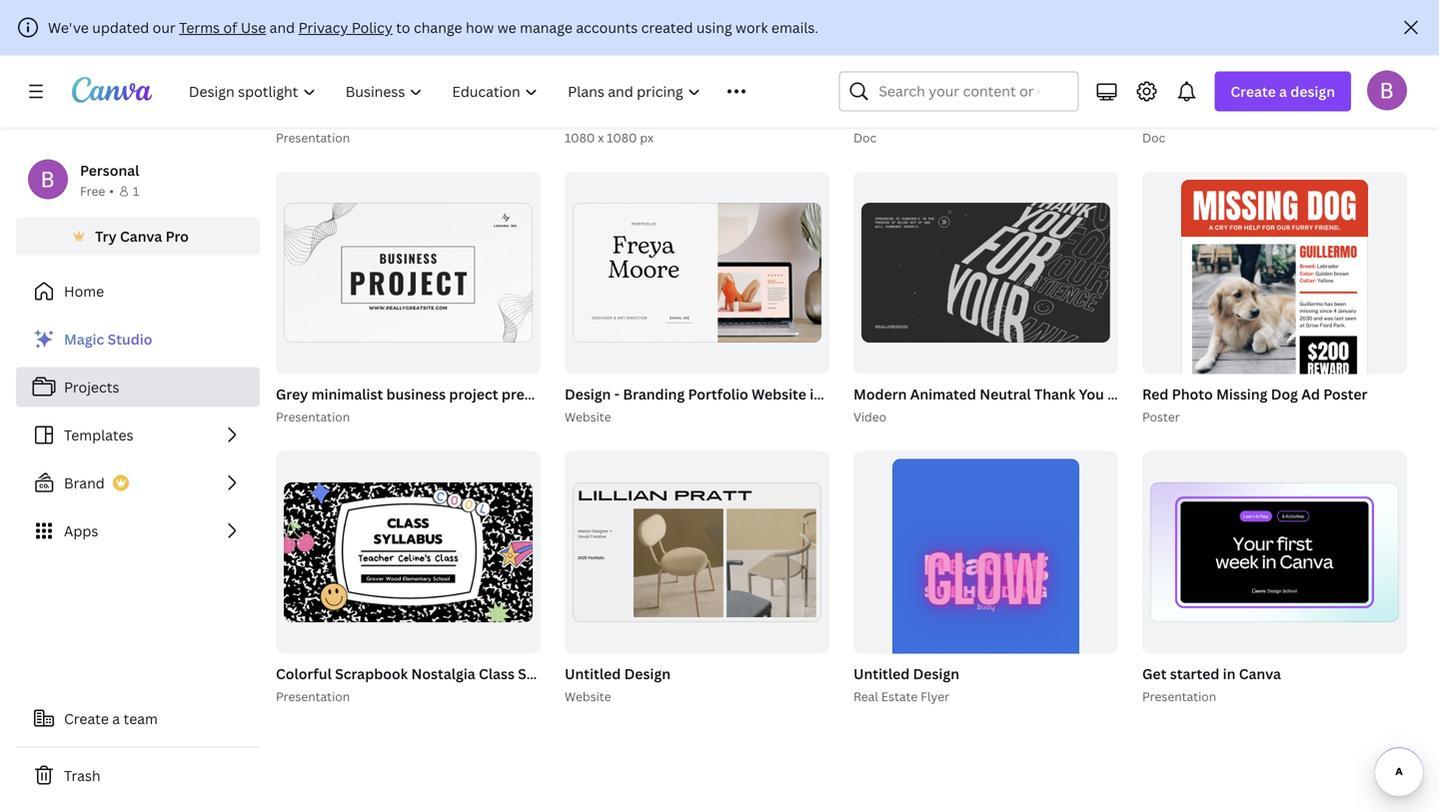 Task type: describe. For each thing, give the bounding box(es) containing it.
terms of use link
[[179, 18, 266, 37]]

white for light
[[826, 385, 866, 404]]

team
[[124, 710, 158, 729]]

grey inside the design - branding portfolio website in white  grey  black  light classic minimal style website
[[873, 385, 905, 404]]

blank
[[579, 665, 617, 684]]

in inside the design - branding portfolio website in white  grey  black  light classic minimal style website
[[810, 385, 823, 404]]

create a team button
[[16, 700, 260, 740]]

trash
[[64, 767, 101, 786]]

brand
[[64, 474, 105, 493]]

class
[[479, 665, 515, 684]]

education
[[621, 665, 690, 684]]

our
[[153, 18, 176, 37]]

pager for one pager doc in black and white blue light
[[1174, 106, 1212, 125]]

neutral
[[980, 385, 1031, 404]]

nostalgia
[[411, 665, 476, 684]]

•
[[109, 183, 114, 200]]

create for create a design
[[1231, 82, 1277, 101]]

in inside one pager doc in black and white blue light blue classic professional style doc
[[957, 106, 970, 125]]

modern animated neutral thank you video video
[[854, 385, 1147, 426]]

branding
[[623, 385, 685, 404]]

red photo missing dog ad poster poster
[[1143, 385, 1368, 426]]

blue for doc
[[1375, 106, 1406, 125]]

px
[[640, 130, 654, 146]]

scrapbook
[[335, 665, 408, 684]]

try canva pro button
[[16, 218, 260, 256]]

light inside the design - branding portfolio website in white  grey  black  light classic minimal style website
[[955, 385, 990, 404]]

design - branding portfolio website in white  grey  black  light classic minimal style button
[[565, 383, 1137, 408]]

colorful scrapbook nostalgia class syllabus blank education presentation button
[[276, 663, 781, 688]]

website inside 'untitled design website'
[[565, 689, 611, 706]]

design inside the design - branding portfolio website in white  grey  black  light classic minimal style website
[[565, 385, 611, 404]]

real
[[854, 689, 879, 706]]

modern
[[854, 385, 907, 404]]

blue for blue
[[1086, 106, 1117, 125]]

-
[[615, 385, 620, 404]]

black for one pager doc in black and white blue light
[[1262, 106, 1299, 125]]

1 1080 from the left
[[565, 130, 595, 146]]

in inside get started in canva presentation
[[1223, 665, 1236, 684]]

terms
[[179, 18, 220, 37]]

group for grey minimalist business project presentation
[[276, 172, 541, 375]]

1 vertical spatial poster
[[1143, 409, 1180, 426]]

we've
[[48, 18, 89, 37]]

pager for one pager doc in black and white blue light blue classic professional style
[[885, 106, 923, 125]]

style for design - branding portfolio website in white  grey  black  light classic minimal style
[[1102, 385, 1137, 404]]

edu magic studio accessibility checker (teachers) l&p group
[[272, 0, 541, 148]]

presentation inside the edu magic studio accessibility checker (teachers) l&p group
[[276, 130, 350, 146]]

home
[[64, 282, 104, 301]]

one pager doc in black and white blue light blue classic professional style group containing one pager doc in black and white blue light
[[1139, 0, 1440, 165]]

list containing magic studio
[[16, 320, 260, 552]]

a for team
[[112, 710, 120, 729]]

presentation inside get started in canva presentation
[[1143, 689, 1217, 706]]

bob builder image
[[1368, 71, 1408, 111]]

grey minimalist business project presentation button
[[276, 383, 593, 408]]

photo
[[1172, 385, 1214, 404]]

0 horizontal spatial and
[[270, 18, 295, 37]]

privacy
[[299, 18, 348, 37]]

grey minimalist business project presentation presentation
[[276, 385, 593, 426]]

apps link
[[16, 512, 260, 552]]

one pager doc in black and white blue light blue classic professional style group containing one pager doc in black and white blue light blue classic professional style
[[850, 0, 1366, 165]]

updated
[[92, 18, 149, 37]]

1080 x 1080 px
[[565, 130, 654, 146]]

minimal
[[1044, 385, 1099, 404]]

estate
[[882, 689, 918, 706]]

we
[[498, 18, 517, 37]]

try canva pro
[[95, 227, 189, 246]]

light for one pager doc in black and white blue light
[[1409, 106, 1440, 125]]

1 vertical spatial website
[[565, 409, 611, 426]]

red
[[1143, 385, 1169, 404]]

design
[[1291, 82, 1336, 101]]

2 1080 from the left
[[607, 130, 637, 146]]

get
[[1143, 665, 1167, 684]]

personal
[[80, 161, 139, 180]]

classic for professional
[[1192, 106, 1240, 125]]

started
[[1171, 665, 1220, 684]]

untitled design website
[[565, 665, 671, 706]]

apps
[[64, 522, 98, 541]]

presentation
[[502, 385, 589, 404]]

and for one pager doc in black and white blue light blue classic professional style
[[1014, 106, 1040, 125]]

policy
[[352, 18, 393, 37]]

group for design - branding portfolio website in white  grey  black  light classic minimal style
[[565, 172, 830, 375]]

create a team
[[64, 710, 158, 729]]

get started in canva button
[[1143, 663, 1282, 688]]

one pager doc in black and white blue light button
[[1143, 103, 1440, 128]]

using
[[697, 18, 733, 37]]

0 vertical spatial poster
[[1324, 385, 1368, 404]]

magic studio link
[[16, 320, 260, 360]]

created
[[642, 18, 693, 37]]



Task type: locate. For each thing, give the bounding box(es) containing it.
1 horizontal spatial untitled design button
[[854, 663, 960, 688]]

accounts
[[576, 18, 638, 37]]

create inside 'button'
[[64, 710, 109, 729]]

get started in canva presentation
[[1143, 665, 1282, 706]]

classic inside one pager doc in black and white blue light blue classic professional style doc
[[1192, 106, 1240, 125]]

1 horizontal spatial untitled
[[854, 665, 910, 684]]

red photo missing dog ad poster group
[[1139, 172, 1408, 444]]

2 vertical spatial website
[[565, 689, 611, 706]]

a inside 'button'
[[112, 710, 120, 729]]

1 horizontal spatial poster
[[1324, 385, 1368, 404]]

untitled for untitled design real estate flyer
[[854, 665, 910, 684]]

in
[[957, 106, 970, 125], [1246, 106, 1259, 125], [810, 385, 823, 404], [1223, 665, 1236, 684]]

and inside one pager doc in black and white blue light doc
[[1303, 106, 1328, 125]]

pager inside one pager doc in black and white blue light doc
[[1174, 106, 1212, 125]]

group for untitled design
[[565, 452, 830, 655]]

group inside colorful scrapbook nostalgia class syllabus blank education presentation group
[[276, 452, 541, 655]]

0 horizontal spatial pager
[[885, 106, 923, 125]]

1 untitled from the left
[[565, 665, 621, 684]]

website down blank
[[565, 689, 611, 706]]

group inside modern animated neutral thank you video group
[[854, 172, 1119, 375]]

how
[[466, 18, 494, 37]]

classic left minimal at the top right of page
[[993, 385, 1041, 404]]

and for one pager doc in black and white blue light
[[1303, 106, 1328, 125]]

style left red
[[1102, 385, 1137, 404]]

design for untitled design website
[[625, 665, 671, 684]]

pager
[[885, 106, 923, 125], [1174, 106, 1212, 125]]

a up professional
[[1280, 82, 1288, 101]]

0 vertical spatial canva
[[120, 227, 162, 246]]

1 vertical spatial style
[[1102, 385, 1137, 404]]

white inside one pager doc in black and white blue light doc
[[1332, 106, 1372, 125]]

1 horizontal spatial black
[[973, 106, 1010, 125]]

create for create a team
[[64, 710, 109, 729]]

1 untitled design button from the left
[[565, 663, 671, 688]]

projects link
[[16, 368, 260, 408]]

style for one pager doc in black and white blue light blue classic professional style
[[1331, 106, 1366, 125]]

group for colorful scrapbook nostalgia class syllabus blank education presentation
[[276, 452, 541, 655]]

video down modern
[[854, 409, 887, 426]]

1 horizontal spatial 1080
[[607, 130, 637, 146]]

missing
[[1217, 385, 1268, 404]]

1 horizontal spatial create
[[1231, 82, 1277, 101]]

brand link
[[16, 464, 260, 504]]

design - branding portfolio website in white  grey  black  light classic minimal style website
[[565, 385, 1137, 426]]

colorful
[[276, 665, 332, 684]]

2 one from the left
[[1143, 106, 1171, 125]]

1 horizontal spatial canva
[[1240, 665, 1282, 684]]

of
[[223, 18, 237, 37]]

2 horizontal spatial white
[[1332, 106, 1372, 125]]

grey left minimalist
[[276, 385, 308, 404]]

to
[[396, 18, 410, 37]]

poster right the ad
[[1324, 385, 1368, 404]]

canva inside 'button'
[[120, 227, 162, 246]]

canva right try
[[120, 227, 162, 246]]

dog
[[1272, 385, 1299, 404]]

design inside 'untitled design website'
[[625, 665, 671, 684]]

0 horizontal spatial grey
[[276, 385, 308, 404]]

one for one pager doc in black and white blue light
[[1143, 106, 1171, 125]]

0 horizontal spatial one
[[854, 106, 882, 125]]

2 horizontal spatial light
[[1409, 106, 1440, 125]]

grey left animated
[[873, 385, 905, 404]]

0 vertical spatial create
[[1231, 82, 1277, 101]]

design inside untitled design real estate flyer
[[914, 665, 960, 684]]

black inside one pager doc in black and white blue light doc
[[1262, 106, 1299, 125]]

1 vertical spatial a
[[112, 710, 120, 729]]

1 horizontal spatial one
[[1143, 106, 1171, 125]]

one inside one pager doc in black and white blue light blue classic professional style doc
[[854, 106, 882, 125]]

website right portfolio
[[752, 385, 807, 404]]

untitled
[[565, 665, 621, 684], [854, 665, 910, 684]]

x
[[598, 130, 604, 146]]

top level navigation element
[[176, 72, 791, 112], [176, 72, 791, 112]]

untitled design button for untitled design real estate flyer
[[854, 663, 960, 688]]

1 blue from the left
[[1086, 106, 1117, 125]]

and
[[270, 18, 295, 37], [1014, 106, 1040, 125], [1303, 106, 1328, 125]]

None search field
[[839, 72, 1079, 112]]

website down presentation
[[565, 409, 611, 426]]

untitled design group
[[561, 0, 830, 148], [561, 452, 830, 708], [850, 452, 1119, 708]]

1 horizontal spatial blue
[[1158, 106, 1189, 125]]

magic
[[64, 330, 104, 349]]

group for modern animated neutral thank you video
[[854, 172, 1119, 375]]

group
[[276, 172, 541, 375], [565, 172, 830, 375], [854, 172, 1119, 375], [1143, 172, 1408, 444], [276, 452, 541, 655], [565, 452, 830, 655], [854, 452, 1119, 702], [1143, 452, 1408, 655]]

design right blank
[[625, 665, 671, 684]]

1 horizontal spatial video
[[1108, 385, 1147, 404]]

0 horizontal spatial blue
[[1086, 106, 1117, 125]]

doc
[[927, 106, 954, 125], [1216, 106, 1243, 125], [854, 130, 877, 146], [1143, 130, 1166, 146]]

2 horizontal spatial design
[[914, 665, 960, 684]]

untitled design button for untitled design website
[[565, 663, 671, 688]]

light
[[1120, 106, 1154, 125], [1409, 106, 1440, 125], [955, 385, 990, 404]]

0 vertical spatial style
[[1331, 106, 1366, 125]]

1 grey from the left
[[276, 385, 308, 404]]

presentation inside grey minimalist business project presentation presentation
[[276, 409, 350, 426]]

create up professional
[[1231, 82, 1277, 101]]

0 horizontal spatial light
[[955, 385, 990, 404]]

1 vertical spatial create
[[64, 710, 109, 729]]

white inside the design - branding portfolio website in white  grey  black  light classic minimal style website
[[826, 385, 866, 404]]

design up flyer
[[914, 665, 960, 684]]

portfolio
[[688, 385, 749, 404]]

0 vertical spatial website
[[752, 385, 807, 404]]

animated
[[911, 385, 977, 404]]

0 horizontal spatial untitled design button
[[565, 663, 671, 688]]

change
[[414, 18, 462, 37]]

1 vertical spatial video
[[854, 409, 887, 426]]

create left team
[[64, 710, 109, 729]]

a for design
[[1280, 82, 1288, 101]]

1
[[133, 183, 139, 200]]

design left -
[[565, 385, 611, 404]]

classic left professional
[[1192, 106, 1240, 125]]

grey
[[276, 385, 308, 404], [873, 385, 905, 404]]

0 horizontal spatial a
[[112, 710, 120, 729]]

light inside one pager doc in black and white blue light doc
[[1409, 106, 1440, 125]]

2 horizontal spatial and
[[1303, 106, 1328, 125]]

colorful scrapbook nostalgia class syllabus blank education presentation presentation
[[276, 665, 781, 706]]

business
[[387, 385, 446, 404]]

2 horizontal spatial black
[[1262, 106, 1299, 125]]

group inside grey minimalist business project presentation group
[[276, 172, 541, 375]]

one pager doc in black and white blue light blue classic professional style group
[[850, 0, 1366, 165], [1139, 0, 1440, 165]]

templates link
[[16, 416, 260, 456]]

1 horizontal spatial light
[[1120, 106, 1154, 125]]

0 vertical spatial video
[[1108, 385, 1147, 404]]

a inside dropdown button
[[1280, 82, 1288, 101]]

0 horizontal spatial create
[[64, 710, 109, 729]]

white
[[1043, 106, 1083, 125], [1332, 106, 1372, 125], [826, 385, 866, 404]]

video right you on the top right of the page
[[1108, 385, 1147, 404]]

create a design
[[1231, 82, 1336, 101]]

black inside one pager doc in black and white blue light blue classic professional style doc
[[973, 106, 1010, 125]]

create inside dropdown button
[[1231, 82, 1277, 101]]

1 one pager doc in black and white blue light blue classic professional style group from the left
[[850, 0, 1366, 165]]

1080 left x
[[565, 130, 595, 146]]

untitled design group containing 1080 x 1080 px
[[561, 0, 830, 148]]

a left team
[[112, 710, 120, 729]]

2 untitled from the left
[[854, 665, 910, 684]]

project
[[449, 385, 499, 404]]

privacy policy link
[[299, 18, 393, 37]]

2 grey from the left
[[873, 385, 905, 404]]

white for doc
[[1332, 106, 1372, 125]]

classic inside the design - branding portfolio website in white  grey  black  light classic minimal style website
[[993, 385, 1041, 404]]

2 blue from the left
[[1158, 106, 1189, 125]]

one inside one pager doc in black and white blue light doc
[[1143, 106, 1171, 125]]

poster down red
[[1143, 409, 1180, 426]]

black
[[973, 106, 1010, 125], [1262, 106, 1299, 125], [912, 385, 949, 404]]

grey minimalist business project presentation group
[[272, 172, 593, 428]]

try
[[95, 227, 117, 246]]

studio
[[108, 330, 152, 349]]

0 vertical spatial a
[[1280, 82, 1288, 101]]

0 horizontal spatial design
[[565, 385, 611, 404]]

white inside one pager doc in black and white blue light blue classic professional style doc
[[1043, 106, 1083, 125]]

modern animated neutral thank you video button
[[854, 383, 1147, 408]]

minimalist
[[312, 385, 383, 404]]

1 pager from the left
[[885, 106, 923, 125]]

free •
[[80, 183, 114, 200]]

1080 right x
[[607, 130, 637, 146]]

ad
[[1302, 385, 1321, 404]]

one pager doc in black and white blue light blue classic professional style button
[[854, 103, 1366, 128]]

magic studio
[[64, 330, 152, 349]]

1 horizontal spatial classic
[[1192, 106, 1240, 125]]

style down design
[[1331, 106, 1366, 125]]

get started in canva group
[[1139, 452, 1408, 708]]

0 horizontal spatial white
[[826, 385, 866, 404]]

2 one pager doc in black and white blue light blue classic professional style group from the left
[[1139, 0, 1440, 165]]

create a design button
[[1215, 72, 1352, 112]]

we've updated our terms of use and privacy policy to change how we manage accounts created using work emails.
[[48, 18, 819, 37]]

style
[[1331, 106, 1366, 125], [1102, 385, 1137, 404]]

untitled design real estate flyer
[[854, 665, 960, 706]]

one for one pager doc in black and white blue light blue classic professional style
[[854, 106, 882, 125]]

trash link
[[16, 757, 260, 797]]

canva
[[120, 227, 162, 246], [1240, 665, 1282, 684]]

grey inside grey minimalist business project presentation presentation
[[276, 385, 308, 404]]

syllabus
[[518, 665, 576, 684]]

home link
[[16, 272, 260, 312]]

0 horizontal spatial black
[[912, 385, 949, 404]]

a
[[1280, 82, 1288, 101], [112, 710, 120, 729]]

design
[[565, 385, 611, 404], [625, 665, 671, 684], [914, 665, 960, 684]]

modern animated neutral thank you video group
[[850, 172, 1147, 428]]

1 horizontal spatial design
[[625, 665, 671, 684]]

3 blue from the left
[[1375, 106, 1406, 125]]

0 horizontal spatial style
[[1102, 385, 1137, 404]]

2 horizontal spatial blue
[[1375, 106, 1406, 125]]

projects
[[64, 378, 119, 397]]

0 horizontal spatial untitled
[[565, 665, 621, 684]]

blue inside one pager doc in black and white blue light doc
[[1375, 106, 1406, 125]]

1 one from the left
[[854, 106, 882, 125]]

group inside get started in canva group
[[1143, 452, 1408, 655]]

group for get started in canva
[[1143, 452, 1408, 655]]

group inside design - branding portfolio website in white  grey  black  light classic minimal style "group"
[[565, 172, 830, 375]]

1 horizontal spatial and
[[1014, 106, 1040, 125]]

0 horizontal spatial 1080
[[565, 130, 595, 146]]

thank
[[1035, 385, 1076, 404]]

one pager doc in black and white blue light doc
[[1143, 106, 1440, 146]]

list
[[16, 320, 260, 552]]

emails.
[[772, 18, 819, 37]]

0 horizontal spatial canva
[[120, 227, 162, 246]]

work
[[736, 18, 768, 37]]

0 horizontal spatial video
[[854, 409, 887, 426]]

black inside the design - branding portfolio website in white  grey  black  light classic minimal style website
[[912, 385, 949, 404]]

white for blue
[[1043, 106, 1083, 125]]

style inside the design - branding portfolio website in white  grey  black  light classic minimal style website
[[1102, 385, 1137, 404]]

one
[[854, 106, 882, 125], [1143, 106, 1171, 125]]

design - branding portfolio website in white  grey  black  light classic minimal style group
[[561, 172, 1137, 428]]

and inside one pager doc in black and white blue light blue classic professional style doc
[[1014, 106, 1040, 125]]

2 untitled design button from the left
[[854, 663, 960, 688]]

flyer
[[921, 689, 950, 706]]

style inside one pager doc in black and white blue light blue classic professional style doc
[[1331, 106, 1366, 125]]

light inside one pager doc in black and white blue light blue classic professional style doc
[[1120, 106, 1154, 125]]

untitled inside 'untitled design website'
[[565, 665, 621, 684]]

video
[[1108, 385, 1147, 404], [854, 409, 887, 426]]

classic for minimal
[[993, 385, 1041, 404]]

canva inside get started in canva presentation
[[1240, 665, 1282, 684]]

use
[[241, 18, 266, 37]]

Search search field
[[879, 73, 1039, 111]]

free
[[80, 183, 105, 200]]

untitled inside untitled design real estate flyer
[[854, 665, 910, 684]]

1 horizontal spatial a
[[1280, 82, 1288, 101]]

1 horizontal spatial style
[[1331, 106, 1366, 125]]

professional
[[1243, 106, 1327, 125]]

colorful scrapbook nostalgia class syllabus blank education presentation group
[[272, 452, 781, 708]]

0 horizontal spatial poster
[[1143, 409, 1180, 426]]

pager inside one pager doc in black and white blue light blue classic professional style doc
[[885, 106, 923, 125]]

manage
[[520, 18, 573, 37]]

in inside one pager doc in black and white blue light doc
[[1246, 106, 1259, 125]]

templates
[[64, 426, 134, 445]]

1 horizontal spatial grey
[[873, 385, 905, 404]]

you
[[1079, 385, 1105, 404]]

1 horizontal spatial pager
[[1174, 106, 1212, 125]]

one pager doc in black and white blue light blue classic professional style doc
[[854, 106, 1366, 146]]

1 vertical spatial classic
[[993, 385, 1041, 404]]

canva right started on the right bottom of the page
[[1240, 665, 1282, 684]]

1 horizontal spatial white
[[1043, 106, 1083, 125]]

design for untitled design real estate flyer
[[914, 665, 960, 684]]

black for one pager doc in black and white blue light blue classic professional style
[[973, 106, 1010, 125]]

0 horizontal spatial classic
[[993, 385, 1041, 404]]

light for one pager doc in black and white blue light blue classic professional style
[[1120, 106, 1154, 125]]

2 pager from the left
[[1174, 106, 1212, 125]]

1 vertical spatial canva
[[1240, 665, 1282, 684]]

untitled for untitled design website
[[565, 665, 621, 684]]

0 vertical spatial classic
[[1192, 106, 1240, 125]]



Task type: vqa. For each thing, say whether or not it's contained in the screenshot.
Canva Assistant Icon
no



